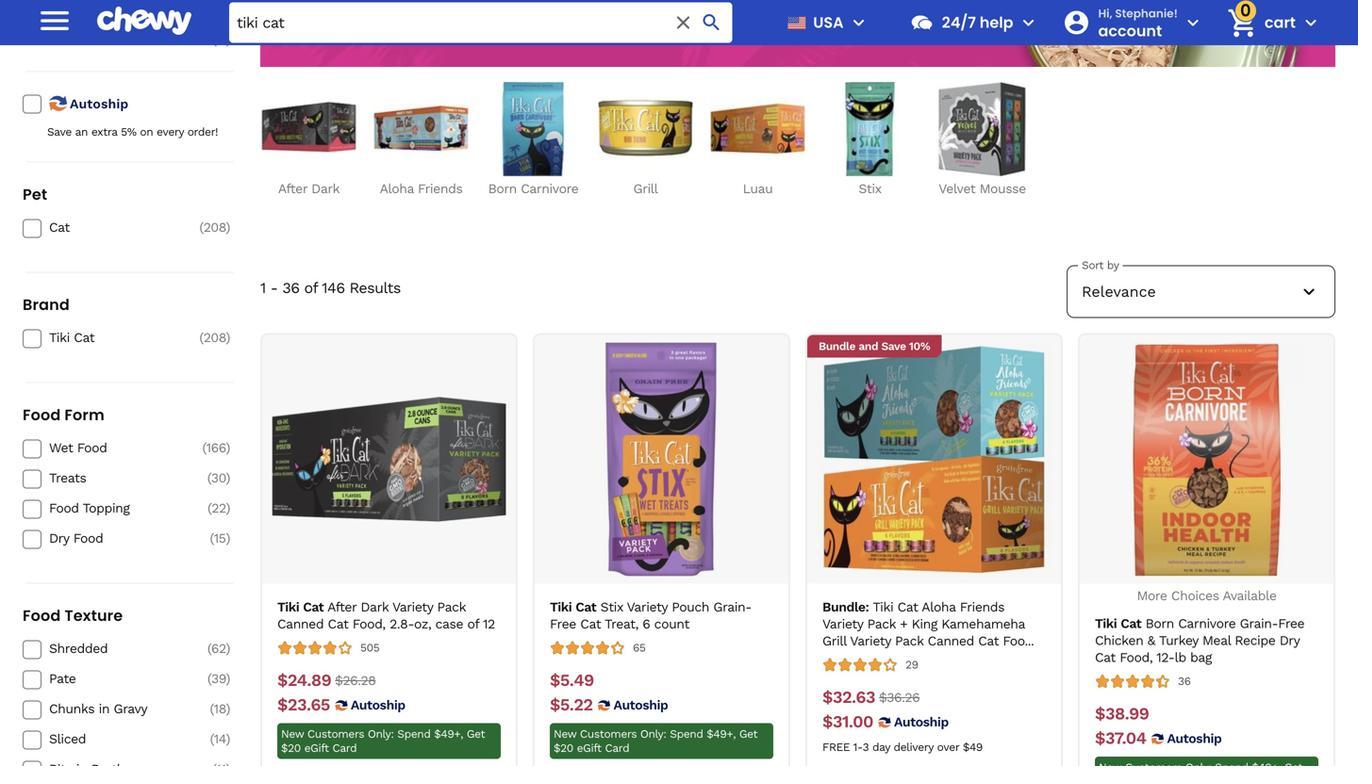 Task type: locate. For each thing, give the bounding box(es) containing it.
5 ) from the top
[[226, 440, 230, 456]]

1 horizontal spatial $49+,
[[707, 728, 736, 741]]

( for cat
[[199, 220, 203, 235]]

1 horizontal spatial stix link
[[822, 82, 919, 198]]

1 $49+, from the left
[[434, 728, 463, 741]]

velvet mousse
[[23, 32, 110, 47], [939, 181, 1026, 197]]

of left 146
[[304, 279, 318, 297]]

variety inside stix variety pouch grain- free cat treat, 6 count
[[627, 600, 668, 616]]

1 208 from the top
[[203, 220, 226, 235]]

2 new customers only: spend $49+, get $20 egift card from the left
[[554, 728, 758, 756]]

dark for after dark
[[311, 181, 340, 197]]

autoship for $31.00
[[894, 715, 949, 731]]

sliced
[[49, 732, 86, 747]]

2 $49+, from the left
[[707, 728, 736, 741]]

) for sliced
[[226, 732, 230, 747]]

new for $5.22
[[554, 728, 577, 741]]

0 horizontal spatial velvet
[[23, 32, 59, 47]]

born inside born carnivore grain-free chicken & turkey meal recipe dry cat food, 12-lb bag
[[1146, 616, 1174, 632]]

tiki up chicken
[[1095, 616, 1117, 632]]

$20
[[281, 742, 301, 756], [554, 742, 573, 756]]

carnivore up meal
[[1178, 616, 1236, 632]]

1 get from the left
[[467, 728, 485, 741]]

1 horizontal spatial free
[[1278, 616, 1305, 632]]

1 spend from the left
[[397, 728, 431, 741]]

2 vertical spatial stix
[[601, 600, 623, 616]]

dark inside after dark variety pack canned cat food, 2.8-oz, case of 12
[[361, 600, 389, 616]]

after inside after dark variety pack canned cat food, 2.8-oz, case of 12
[[327, 600, 357, 616]]

1 11 from the top
[[216, 4, 226, 19]]

1 new customers only: spend $49+, get $20 egift card from the left
[[281, 728, 485, 756]]

0 vertical spatial aloha
[[380, 181, 414, 197]]

pack down +
[[895, 634, 924, 650]]

dry
[[49, 531, 69, 547], [1280, 633, 1300, 649]]

1 vertical spatial velvet mousse
[[939, 181, 1026, 197]]

food form
[[23, 405, 105, 426]]

2 card from the left
[[605, 742, 629, 756]]

gravy
[[114, 702, 147, 717]]

get for $5.22
[[739, 728, 758, 741]]

) for food topping
[[226, 501, 230, 516]]

( 30 )
[[207, 471, 230, 486]]

2 vertical spatial pack
[[895, 634, 924, 650]]

$31.00
[[823, 713, 873, 733]]

( 208 ) for pet
[[199, 220, 230, 235]]

1 horizontal spatial after
[[327, 600, 357, 616]]

) for chunks in gravy
[[226, 702, 230, 717]]

0 vertical spatial 208
[[203, 220, 226, 235]]

) for shredded
[[226, 641, 230, 657]]

after
[[278, 181, 307, 197], [327, 600, 357, 616]]

an
[[75, 125, 88, 139]]

0 vertical spatial velvet mousse
[[23, 32, 110, 47]]

customers down $23.65 text box
[[307, 728, 364, 741]]

6 ) from the top
[[226, 471, 230, 486]]

cat inside born carnivore grain-free chicken & turkey meal recipe dry cat food, 12-lb bag
[[1095, 651, 1116, 666]]

$20 down the $5.22 text box
[[554, 742, 573, 756]]

1 horizontal spatial customers
[[580, 728, 637, 741]]

0 horizontal spatial stix
[[23, 4, 46, 19]]

$49+,
[[434, 728, 463, 741], [707, 728, 736, 741]]

in
[[99, 702, 110, 717]]

texture
[[64, 606, 123, 627]]

$36.26
[[879, 691, 920, 706]]

save left an
[[47, 125, 72, 139]]

food, up 505
[[353, 617, 386, 633]]

list
[[260, 82, 1336, 198]]

food texture
[[23, 606, 123, 627]]

cat left treat,
[[580, 617, 601, 633]]

menu image left chewy home image
[[36, 2, 74, 39]]

1 horizontal spatial save
[[881, 340, 906, 353]]

tiki right bundle:
[[873, 600, 894, 616]]

0 horizontal spatial card
[[332, 742, 357, 756]]

friends down the aloha friends image
[[418, 181, 463, 197]]

$26.28
[[335, 674, 376, 689]]

tiki cat aloha friends variety pack + king kamehameha grill variety pack canned cat food image
[[817, 343, 1051, 577]]

2 spend from the left
[[670, 728, 703, 741]]

tiki up $24.89
[[277, 600, 299, 616]]

wet
[[49, 440, 73, 456]]

cat inside stix variety pouch grain- free cat treat, 6 count
[[580, 617, 601, 633]]

cat up +
[[898, 600, 918, 616]]

meal
[[1203, 633, 1231, 649]]

get
[[467, 728, 485, 741], [739, 728, 758, 741]]

food up wet
[[23, 405, 61, 426]]

1 vertical spatial after
[[327, 600, 357, 616]]

1 horizontal spatial of
[[467, 617, 479, 633]]

1 egift from the left
[[304, 742, 329, 756]]

list containing after dark
[[260, 82, 1336, 198]]

8 ) from the top
[[226, 531, 230, 547]]

( for treats
[[207, 471, 211, 486]]

born down born carnivore image
[[488, 181, 517, 197]]

new
[[281, 728, 304, 741], [554, 728, 577, 741]]

1 horizontal spatial velvet mousse link
[[934, 82, 1031, 198]]

tiki cat down brand
[[49, 330, 94, 346]]

pack up the case
[[437, 600, 466, 616]]

dry inside born carnivore grain-free chicken & turkey meal recipe dry cat food, 12-lb bag
[[1280, 633, 1300, 649]]

4 ) from the top
[[226, 330, 230, 346]]

5%
[[121, 125, 136, 139]]

0 vertical spatial grain-
[[714, 600, 752, 616]]

1 horizontal spatial carnivore
[[1178, 616, 1236, 632]]

after for after dark
[[278, 181, 307, 197]]

7 ) from the top
[[226, 501, 230, 516]]

0 horizontal spatial velvet mousse
[[23, 32, 110, 47]]

22
[[212, 501, 226, 516]]

velvet
[[23, 32, 59, 47], [939, 181, 976, 197]]

grain- right 'pouch'
[[714, 600, 752, 616]]

1 vertical spatial aloha
[[922, 600, 956, 616]]

after inside "list"
[[278, 181, 307, 197]]

food, down &
[[1120, 651, 1153, 666]]

tiki cat up chicken
[[1095, 616, 1142, 632]]

1 horizontal spatial friends
[[960, 600, 1005, 616]]

food,
[[353, 617, 386, 633], [1120, 651, 1153, 666]]

$49
[[963, 742, 983, 755]]

0 horizontal spatial friends
[[418, 181, 463, 197]]

hi, stephanie! account
[[1098, 5, 1178, 41]]

born up &
[[1146, 616, 1174, 632]]

velvet mousse image
[[935, 82, 1030, 176]]

1 vertical spatial stix link
[[822, 82, 919, 198]]

tiki
[[49, 330, 70, 346], [277, 600, 299, 616], [550, 600, 572, 616], [873, 600, 894, 616], [1095, 616, 1117, 632]]

new customers only: spend $49+, get $20 egift card down the $5.22 text box
[[554, 728, 758, 756]]

0 horizontal spatial 36
[[282, 279, 299, 297]]

$24.89 $26.28
[[277, 671, 376, 691]]

$23.65 text field
[[277, 696, 330, 716]]

0 vertical spatial dark
[[311, 181, 340, 197]]

delivery
[[894, 742, 934, 755]]

( for dry food
[[210, 531, 214, 547]]

food
[[23, 405, 61, 426], [77, 440, 107, 456], [49, 501, 79, 516], [73, 531, 103, 547], [23, 606, 61, 627]]

autoship for $23.65
[[351, 698, 405, 714]]

0 vertical spatial 36
[[282, 279, 299, 297]]

1 horizontal spatial grain-
[[1240, 616, 1278, 632]]

1 vertical spatial of
[[467, 617, 479, 633]]

canned inside the tiki cat aloha friends variety pack + king kamehameha grill variety pack canned cat foo...
[[928, 634, 974, 650]]

customers down the $5.22 text box
[[580, 728, 637, 741]]

only: down 65
[[640, 728, 667, 741]]

carnivore inside born carnivore grain-free chicken & turkey meal recipe dry cat food, 12-lb bag
[[1178, 616, 1236, 632]]

tiki down brand
[[49, 330, 70, 346]]

delete search image
[[672, 11, 695, 34]]

chunks
[[49, 702, 95, 717]]

1 vertical spatial 208
[[203, 330, 226, 346]]

food, inside born carnivore grain-free chicken & turkey meal recipe dry cat food, 12-lb bag
[[1120, 651, 1153, 666]]

0 horizontal spatial grain-
[[714, 600, 752, 616]]

spend for $23.65
[[397, 728, 431, 741]]

aloha inside the tiki cat aloha friends variety pack + king kamehameha grill variety pack canned cat foo...
[[922, 600, 956, 616]]

1 vertical spatial dry
[[1280, 633, 1300, 649]]

2 ) from the top
[[226, 32, 230, 47]]

208
[[203, 220, 226, 235], [203, 330, 226, 346]]

velvet mousse up autoship link
[[23, 32, 110, 47]]

bundle and save 10%
[[819, 340, 930, 353]]

0 vertical spatial carnivore
[[521, 181, 579, 197]]

food for topping
[[49, 501, 79, 516]]

dry down food topping
[[49, 531, 69, 547]]

0 vertical spatial velvet
[[23, 32, 59, 47]]

new customers only: spend $49+, get $20 egift card down $26.28 text field
[[281, 728, 485, 756]]

tiki cat aloha friends variety pack + king kamehameha grill variety pack canned cat foo...
[[823, 600, 1034, 650]]

0 horizontal spatial customers
[[307, 728, 364, 741]]

autoship down 65
[[614, 698, 668, 714]]

18
[[214, 702, 226, 717]]

1 horizontal spatial new customers only: spend $49+, get $20 egift card
[[554, 728, 758, 756]]

recipe
[[1235, 633, 1276, 649]]

2 only: from the left
[[640, 728, 667, 741]]

2 ( 208 ) from the top
[[199, 330, 230, 346]]

menu image
[[36, 2, 74, 39], [848, 11, 870, 34]]

0 horizontal spatial new
[[281, 728, 304, 741]]

1 horizontal spatial $20
[[554, 742, 573, 756]]

0 vertical spatial 11
[[216, 4, 226, 19]]

submit search image
[[701, 11, 723, 34]]

born for born carnivore
[[488, 181, 517, 197]]

of left 12
[[467, 617, 479, 633]]

2 horizontal spatial stix
[[859, 181, 882, 197]]

36 down lb
[[1178, 676, 1191, 689]]

0 vertical spatial velvet mousse link
[[23, 31, 183, 48]]

grill
[[633, 181, 658, 197], [823, 634, 847, 650]]

egift down the $5.22 text box
[[577, 742, 602, 756]]

aloha up king
[[922, 600, 956, 616]]

aloha friends image
[[374, 82, 468, 176]]

case
[[435, 617, 463, 633]]

0 horizontal spatial grill
[[633, 181, 658, 197]]

) for treats
[[226, 471, 230, 486]]

0 horizontal spatial after
[[278, 181, 307, 197]]

1 horizontal spatial canned
[[928, 634, 974, 650]]

1 vertical spatial ( 208 )
[[199, 330, 230, 346]]

new customers only: spend $49+, get $20 egift card
[[281, 728, 485, 756], [554, 728, 758, 756]]

food up shredded on the bottom of the page
[[23, 606, 61, 627]]

1 card from the left
[[332, 742, 357, 756]]

3 ) from the top
[[226, 220, 230, 235]]

0 horizontal spatial mousse
[[64, 32, 110, 47]]

0 vertical spatial pack
[[437, 600, 466, 616]]

( 15 )
[[210, 531, 230, 547]]

dark down after dark image
[[311, 181, 340, 197]]

1 vertical spatial save
[[881, 340, 906, 353]]

cat down chicken
[[1095, 651, 1116, 666]]

1 vertical spatial carnivore
[[1178, 616, 1236, 632]]

36
[[282, 279, 299, 297], [1178, 676, 1191, 689]]

9 ) from the top
[[226, 641, 230, 657]]

24/7
[[942, 12, 976, 33]]

0 horizontal spatial aloha
[[380, 181, 414, 197]]

born
[[488, 181, 517, 197], [1146, 616, 1174, 632]]

0 vertical spatial after
[[278, 181, 307, 197]]

dark up 505
[[361, 600, 389, 616]]

tiki cat up $5.49 at the bottom of page
[[550, 600, 596, 616]]

0 vertical spatial ( 208 )
[[199, 220, 230, 235]]

1 horizontal spatial food,
[[1120, 651, 1153, 666]]

canned down king
[[928, 634, 974, 650]]

stix image
[[823, 82, 917, 176]]

grain- inside born carnivore grain-free chicken & turkey meal recipe dry cat food, 12-lb bag
[[1240, 616, 1278, 632]]

2 $20 from the left
[[554, 742, 573, 756]]

0 vertical spatial of
[[304, 279, 318, 297]]

mousse up autoship link
[[64, 32, 110, 47]]

1 horizontal spatial menu image
[[848, 11, 870, 34]]

1 horizontal spatial grill
[[823, 634, 847, 650]]

tiki cat for born carnivore grain-free chicken & turkey meal recipe dry cat food, 12-lb bag
[[1095, 616, 1142, 632]]

0 vertical spatial grill
[[633, 181, 658, 197]]

$20 down $23.65 text box
[[281, 742, 301, 756]]

(
[[212, 32, 216, 47], [199, 220, 203, 235], [199, 330, 203, 346], [202, 440, 206, 456], [207, 471, 211, 486], [208, 501, 212, 516], [210, 531, 214, 547], [207, 641, 211, 657], [207, 672, 211, 687], [210, 702, 214, 717], [210, 732, 214, 747]]

treats
[[49, 471, 86, 486]]

usa
[[813, 12, 844, 33]]

1 vertical spatial 11
[[216, 32, 226, 47]]

0 horizontal spatial new customers only: spend $49+, get $20 egift card
[[281, 728, 485, 756]]

1 vertical spatial 36
[[1178, 676, 1191, 689]]

( for food topping
[[208, 501, 212, 516]]

10 ) from the top
[[226, 672, 230, 687]]

) for cat
[[226, 220, 230, 235]]

cat up the $24.89 $26.28
[[328, 617, 348, 633]]

save right and
[[881, 340, 906, 353]]

2 get from the left
[[739, 728, 758, 741]]

$49+, for $5.22
[[707, 728, 736, 741]]

born carnivore image
[[486, 82, 581, 176]]

tiki cat for stix variety pouch grain- free cat treat, 6 count
[[550, 600, 596, 616]]

grill down grill image
[[633, 181, 658, 197]]

bundle:
[[823, 600, 869, 616]]

card for $5.22
[[605, 742, 629, 756]]

12 ) from the top
[[226, 732, 230, 747]]

1 ( 208 ) from the top
[[199, 220, 230, 235]]

0 horizontal spatial menu image
[[36, 2, 74, 39]]

save
[[47, 125, 72, 139], [881, 340, 906, 353]]

cat link
[[49, 219, 183, 236]]

1 horizontal spatial mousse
[[980, 181, 1026, 197]]

egift down $23.65 text box
[[304, 742, 329, 756]]

( 39 )
[[207, 672, 230, 687]]

1 vertical spatial canned
[[928, 634, 974, 650]]

new down the $5.22 text box
[[554, 728, 577, 741]]

$26.28 text field
[[335, 671, 376, 692]]

carnivore for born carnivore
[[521, 181, 579, 197]]

0 vertical spatial canned
[[277, 617, 324, 633]]

menu image right usa
[[848, 11, 870, 34]]

11 up ( 11 )
[[216, 4, 226, 19]]

0 vertical spatial mousse
[[64, 32, 110, 47]]

0 vertical spatial friends
[[418, 181, 463, 197]]

grain- up the recipe
[[1240, 616, 1278, 632]]

0 horizontal spatial get
[[467, 728, 485, 741]]

new customers only: spend $49+, get $20 egift card for $5.22
[[554, 728, 758, 756]]

tiki up $5.49 at the bottom of page
[[550, 600, 572, 616]]

aloha down the aloha friends image
[[380, 181, 414, 197]]

autoship for $37.04
[[1167, 732, 1222, 747]]

card
[[332, 742, 357, 756], [605, 742, 629, 756]]

0 horizontal spatial stix link
[[23, 3, 183, 20]]

food down treats
[[49, 501, 79, 516]]

after dark
[[278, 181, 340, 197]]

after up $26.28
[[327, 600, 357, 616]]

1 horizontal spatial dark
[[361, 600, 389, 616]]

spend for $5.22
[[670, 728, 703, 741]]

after dark image
[[262, 82, 356, 176]]

( for pate
[[207, 672, 211, 687]]

stix link
[[23, 3, 183, 20], [822, 82, 919, 198]]

luau link
[[709, 82, 807, 198]]

only:
[[368, 728, 394, 741], [640, 728, 667, 741]]

1 $20 from the left
[[281, 742, 301, 756]]

0 horizontal spatial free
[[550, 617, 576, 633]]

only: for $23.65
[[368, 728, 394, 741]]

( 14 )
[[210, 732, 230, 747]]

$38.99
[[1095, 705, 1149, 725]]

mousse down velvet mousse image
[[980, 181, 1026, 197]]

cat inside after dark variety pack canned cat food, 2.8-oz, case of 12
[[328, 617, 348, 633]]

autoship up delivery
[[894, 715, 949, 731]]

0 horizontal spatial food,
[[353, 617, 386, 633]]

dark for after dark variety pack canned cat food, 2.8-oz, case of 12
[[361, 600, 389, 616]]

1 horizontal spatial dry
[[1280, 633, 1300, 649]]

of inside after dark variety pack canned cat food, 2.8-oz, case of 12
[[467, 617, 479, 633]]

)
[[226, 4, 230, 19], [226, 32, 230, 47], [226, 220, 230, 235], [226, 330, 230, 346], [226, 440, 230, 456], [226, 471, 230, 486], [226, 501, 230, 516], [226, 531, 230, 547], [226, 641, 230, 657], [226, 672, 230, 687], [226, 702, 230, 717], [226, 732, 230, 747]]

11 ) from the top
[[226, 702, 230, 717]]

11
[[216, 4, 226, 19], [216, 32, 226, 47]]

1 customers from the left
[[307, 728, 364, 741]]

born inside born carnivore link
[[488, 181, 517, 197]]

autoship down $26.28 text field
[[351, 698, 405, 714]]

after down after dark image
[[278, 181, 307, 197]]

0 horizontal spatial spend
[[397, 728, 431, 741]]

) for wet food
[[226, 440, 230, 456]]

0 horizontal spatial carnivore
[[521, 181, 579, 197]]

0 horizontal spatial dark
[[311, 181, 340, 197]]

( for tiki cat
[[199, 330, 203, 346]]

food topping
[[49, 501, 130, 516]]

kamehameha
[[942, 617, 1025, 633]]

velvet mousse link
[[23, 31, 183, 48], [934, 82, 1031, 198]]

dry right the recipe
[[1280, 633, 1300, 649]]

pack left +
[[867, 617, 896, 633]]

11 down 11 )
[[216, 32, 226, 47]]

1 vertical spatial dark
[[361, 600, 389, 616]]

1 horizontal spatial egift
[[577, 742, 602, 756]]

$37.04 text field
[[1095, 729, 1147, 750]]

$24.89
[[277, 671, 331, 691]]

62
[[211, 641, 226, 657]]

208 for pet
[[203, 220, 226, 235]]

chewy support image
[[910, 10, 934, 35]]

customers for $23.65
[[307, 728, 364, 741]]

friends up kamehameha
[[960, 600, 1005, 616]]

tiki cat up $24.89
[[277, 600, 324, 616]]

only: down $26.28 text field
[[368, 728, 394, 741]]

1 vertical spatial grain-
[[1240, 616, 1278, 632]]

1 horizontal spatial new
[[554, 728, 577, 741]]

1 horizontal spatial velvet
[[939, 181, 976, 197]]

grill image
[[599, 82, 693, 176]]

2 egift from the left
[[577, 742, 602, 756]]

2 208 from the top
[[203, 330, 226, 346]]

tiki for born carnivore grain-free chicken & turkey meal recipe dry cat food, 12-lb bag
[[1095, 616, 1117, 632]]

2 customers from the left
[[580, 728, 637, 741]]

canned up $24.89
[[277, 617, 324, 633]]

grill down bundle:
[[823, 634, 847, 650]]

get for $23.65
[[467, 728, 485, 741]]

1 horizontal spatial aloha
[[922, 600, 956, 616]]

0 horizontal spatial $49+,
[[434, 728, 463, 741]]

36 right -
[[282, 279, 299, 297]]

food topping link
[[49, 500, 183, 517]]

( for chunks in gravy
[[210, 702, 214, 717]]

1 horizontal spatial only:
[[640, 728, 667, 741]]

1 vertical spatial born
[[1146, 616, 1174, 632]]

tiki cat after dark variety pack canned cat food, 2.8-oz, case of 12 image
[[272, 343, 506, 577]]

$20 for $5.22
[[554, 742, 573, 756]]

11 )
[[216, 4, 230, 19]]

505
[[360, 642, 380, 655]]

1 new from the left
[[281, 728, 304, 741]]

and
[[859, 340, 878, 353]]

1 only: from the left
[[368, 728, 394, 741]]

2 new from the left
[[554, 728, 577, 741]]

1 vertical spatial grill
[[823, 634, 847, 650]]

1 vertical spatial food,
[[1120, 651, 1153, 666]]

autoship
[[70, 96, 129, 112], [351, 698, 405, 714], [614, 698, 668, 714], [894, 715, 949, 731], [1167, 732, 1222, 747]]

form
[[64, 405, 105, 426]]

0 horizontal spatial $20
[[281, 742, 301, 756]]

tiki cat born carnivore grain-free chicken & turkey meal recipe dry cat food, 12-lb bag image
[[1090, 343, 1324, 577]]

1 horizontal spatial get
[[739, 728, 758, 741]]

born for born carnivore grain-free chicken & turkey meal recipe dry cat food, 12-lb bag
[[1146, 616, 1174, 632]]

pack
[[437, 600, 466, 616], [867, 617, 896, 633], [895, 634, 924, 650]]

menu image inside 'usa' popup button
[[848, 11, 870, 34]]

Product search field
[[229, 2, 733, 43]]

0 horizontal spatial born
[[488, 181, 517, 197]]

friends inside aloha friends link
[[418, 181, 463, 197]]

3
[[863, 742, 869, 755]]

0 vertical spatial save
[[47, 125, 72, 139]]

autoship right $37.04 at the right bottom of the page
[[1167, 732, 1222, 747]]

carnivore down born carnivore image
[[521, 181, 579, 197]]

1 horizontal spatial stix
[[601, 600, 623, 616]]

of
[[304, 279, 318, 297], [467, 617, 479, 633]]

canned inside after dark variety pack canned cat food, 2.8-oz, case of 12
[[277, 617, 324, 633]]

new down $23.65 text box
[[281, 728, 304, 741]]

( 11 )
[[212, 32, 230, 47]]

velvet mousse down velvet mousse image
[[939, 181, 1026, 197]]



Task type: vqa. For each thing, say whether or not it's contained in the screenshot.
give back menu 'image'
no



Task type: describe. For each thing, give the bounding box(es) containing it.
order!
[[187, 125, 218, 139]]

tiki for after dark variety pack canned cat food, 2.8-oz, case of 12
[[277, 600, 299, 616]]

hi,
[[1098, 5, 1113, 21]]

0 horizontal spatial velvet mousse link
[[23, 31, 183, 48]]

tiki cat stix variety pouch grain-free cat treat, 6 count image
[[545, 343, 779, 577]]

grill link
[[597, 82, 694, 198]]

items image
[[1226, 6, 1259, 39]]

pouch
[[672, 600, 709, 616]]

shredded link
[[49, 641, 183, 658]]

new for $23.65
[[281, 728, 304, 741]]

more choices available
[[1137, 589, 1277, 604]]

cat up form
[[74, 330, 94, 346]]

( 166 )
[[202, 440, 230, 456]]

autoship up extra on the left
[[70, 96, 129, 112]]

( for sliced
[[210, 732, 214, 747]]

24/7 help link
[[902, 0, 1014, 45]]

chewy home image
[[97, 0, 191, 42]]

help
[[980, 12, 1014, 33]]

stix variety pouch grain- free cat treat, 6 count
[[550, 600, 752, 633]]

12
[[483, 617, 495, 633]]

1 vertical spatial velvet mousse link
[[934, 82, 1031, 198]]

6
[[643, 617, 650, 633]]

after dark variety pack canned cat food, 2.8-oz, case of 12
[[277, 600, 495, 633]]

tiki inside the tiki cat aloha friends variety pack + king kamehameha grill variety pack canned cat foo...
[[873, 600, 894, 616]]

10%
[[909, 340, 930, 353]]

( 18 )
[[210, 702, 230, 717]]

39
[[211, 672, 226, 687]]

$5.22
[[550, 696, 593, 716]]

65
[[633, 642, 646, 655]]

after for after dark variety pack canned cat food, 2.8-oz, case of 12
[[327, 600, 357, 616]]

egift for $23.65
[[304, 742, 329, 756]]

food for form
[[23, 405, 61, 426]]

tiki cat image
[[260, 0, 1336, 67]]

$24.89 text field
[[277, 671, 331, 692]]

$5.49 text field
[[550, 671, 594, 692]]

0 vertical spatial stix link
[[23, 3, 183, 20]]

( 208 ) for brand
[[199, 330, 230, 346]]

turkey
[[1159, 633, 1199, 649]]

food for texture
[[23, 606, 61, 627]]

24/7 help
[[942, 12, 1014, 33]]

( for wet food
[[202, 440, 206, 456]]

$49+, for $23.65
[[434, 728, 463, 741]]

results
[[350, 279, 401, 297]]

king
[[912, 617, 938, 633]]

1 vertical spatial stix
[[859, 181, 882, 197]]

1 - 36 of 146 results
[[260, 279, 401, 297]]

chicken
[[1095, 633, 1144, 649]]

autoship link
[[47, 92, 183, 115]]

after dark link
[[260, 82, 358, 198]]

2 11 from the top
[[216, 32, 226, 47]]

food, inside after dark variety pack canned cat food, 2.8-oz, case of 12
[[353, 617, 386, 633]]

0 vertical spatial stix
[[23, 4, 46, 19]]

free 1-3 day delivery over $49
[[823, 742, 983, 755]]

choices
[[1172, 589, 1219, 604]]

foo...
[[1003, 634, 1034, 650]]

1 vertical spatial pack
[[867, 617, 896, 633]]

lb
[[1175, 651, 1186, 666]]

aloha friends link
[[373, 82, 470, 198]]

( 22 )
[[208, 501, 230, 516]]

aloha friends
[[380, 181, 463, 197]]

food right wet
[[77, 440, 107, 456]]

$36.26 text field
[[879, 688, 920, 709]]

born carnivore link
[[485, 82, 582, 198]]

cat down kamehameha
[[978, 634, 999, 650]]

$31.00 text field
[[823, 713, 873, 733]]

help menu image
[[1017, 11, 1040, 34]]

1 horizontal spatial velvet mousse
[[939, 181, 1026, 197]]

0 horizontal spatial of
[[304, 279, 318, 297]]

new customers only: spend $49+, get $20 egift card for $23.65
[[281, 728, 485, 756]]

customers for $5.22
[[580, 728, 637, 741]]

on
[[140, 125, 153, 139]]

carnivore for born carnivore grain-free chicken & turkey meal recipe dry cat food, 12-lb bag
[[1178, 616, 1236, 632]]

pate
[[49, 672, 76, 687]]

chunks in gravy link
[[49, 701, 183, 718]]

sliced link
[[49, 731, 183, 748]]

$32.63 text field
[[823, 688, 875, 709]]

available
[[1223, 589, 1277, 604]]

pet
[[23, 184, 47, 205]]

account
[[1098, 20, 1162, 41]]

$38.99 text field
[[1095, 705, 1149, 726]]

0 horizontal spatial dry
[[49, 531, 69, 547]]

food down food topping
[[73, 531, 103, 547]]

wet food
[[49, 440, 107, 456]]

oz,
[[414, 617, 431, 633]]

0 horizontal spatial save
[[47, 125, 72, 139]]

count
[[654, 617, 689, 633]]

extra
[[91, 125, 117, 139]]

) for tiki cat
[[226, 330, 230, 346]]

brand
[[23, 294, 70, 315]]

$20 for $23.65
[[281, 742, 301, 756]]

dry food link
[[49, 531, 183, 548]]

) for dry food
[[226, 531, 230, 547]]

free inside stix variety pouch grain- free cat treat, 6 count
[[550, 617, 576, 633]]

account menu image
[[1182, 11, 1204, 34]]

stephanie!
[[1115, 5, 1178, 21]]

friends inside the tiki cat aloha friends variety pack + king kamehameha grill variety pack canned cat foo...
[[960, 600, 1005, 616]]

1 vertical spatial velvet
[[939, 181, 976, 197]]

luau image
[[711, 82, 805, 176]]

tiki cat for after dark variety pack canned cat food, 2.8-oz, case of 12
[[277, 600, 324, 616]]

wet food link
[[49, 440, 183, 457]]

egift for $5.22
[[577, 742, 602, 756]]

pack inside after dark variety pack canned cat food, 2.8-oz, case of 12
[[437, 600, 466, 616]]

day
[[873, 742, 890, 755]]

cat up $24.89
[[303, 600, 324, 616]]

autoship for $5.22
[[614, 698, 668, 714]]

variety inside after dark variety pack canned cat food, 2.8-oz, case of 12
[[392, 600, 433, 616]]

cart link
[[1220, 0, 1296, 45]]

208 for brand
[[203, 330, 226, 346]]

only: for $5.22
[[640, 728, 667, 741]]

bag
[[1191, 651, 1212, 666]]

grill inside the tiki cat aloha friends variety pack + king kamehameha grill variety pack canned cat foo...
[[823, 634, 847, 650]]

+
[[900, 617, 908, 633]]

146
[[322, 279, 345, 297]]

cart menu image
[[1300, 11, 1323, 34]]

grain- inside stix variety pouch grain- free cat treat, 6 count
[[714, 600, 752, 616]]

over
[[937, 742, 959, 755]]

$32.63
[[823, 688, 875, 708]]

more
[[1137, 589, 1167, 604]]

) for pate
[[226, 672, 230, 687]]

cat up brand
[[49, 220, 70, 235]]

30
[[211, 471, 226, 486]]

dry food
[[49, 531, 103, 547]]

luau
[[743, 181, 773, 197]]

1 vertical spatial mousse
[[980, 181, 1026, 197]]

cat up chicken
[[1121, 616, 1142, 632]]

Search text field
[[229, 2, 733, 43]]

cat up $5.49 at the bottom of page
[[576, 600, 596, 616]]

topping
[[83, 501, 130, 516]]

12-
[[1157, 651, 1175, 666]]

card for $23.65
[[332, 742, 357, 756]]

free inside born carnivore grain-free chicken & turkey meal recipe dry cat food, 12-lb bag
[[1278, 616, 1305, 632]]

tiki for stix variety pouch grain- free cat treat, 6 count
[[550, 600, 572, 616]]

aloha inside "list"
[[380, 181, 414, 197]]

every
[[157, 125, 184, 139]]

( for shredded
[[207, 641, 211, 657]]

shredded
[[49, 641, 108, 657]]

-
[[270, 279, 278, 297]]

1 ) from the top
[[226, 4, 230, 19]]

2.8-
[[390, 617, 414, 633]]

15
[[214, 531, 226, 547]]

$5.22 text field
[[550, 696, 593, 716]]

free
[[823, 742, 850, 755]]

$23.65
[[277, 696, 330, 716]]

save an extra 5% on every order!
[[47, 125, 218, 139]]

treats link
[[49, 470, 183, 487]]

( 62 )
[[207, 641, 230, 657]]

stix inside stix variety pouch grain- free cat treat, 6 count
[[601, 600, 623, 616]]

166
[[206, 440, 226, 456]]



